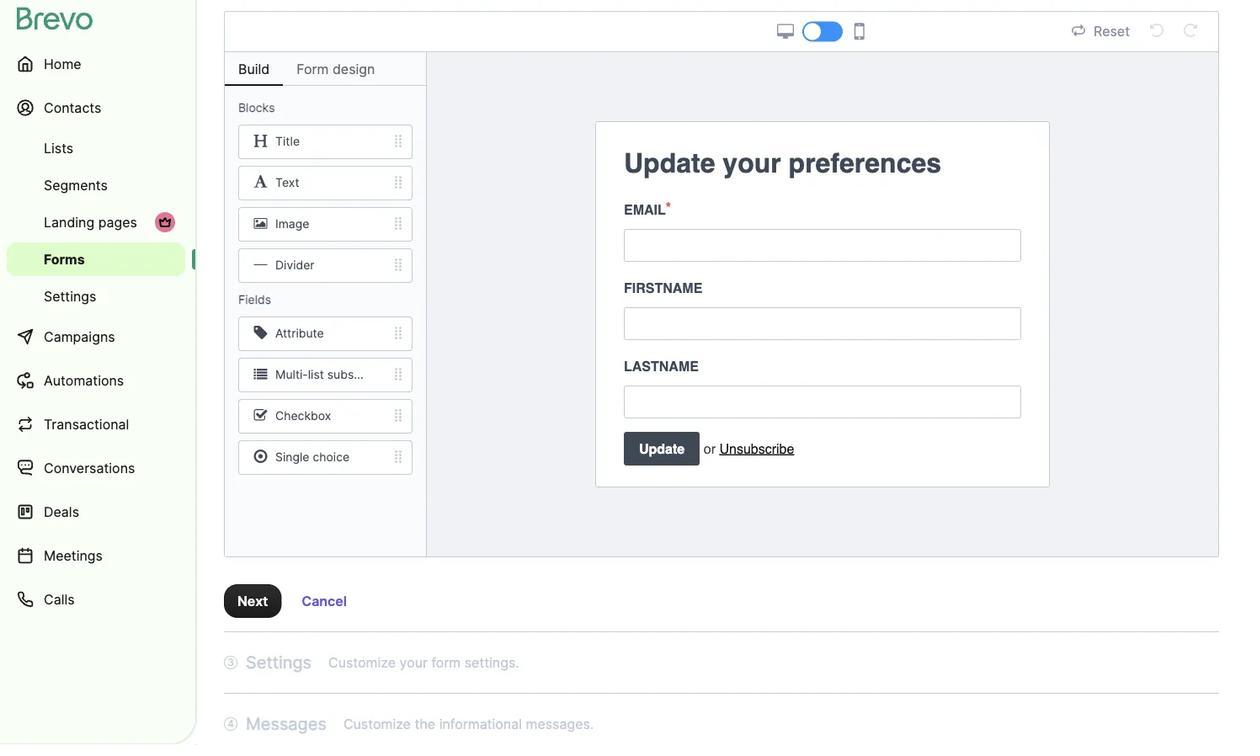 Task type: locate. For each thing, give the bounding box(es) containing it.
cancel button
[[288, 584, 360, 618]]

attribute
[[275, 327, 324, 341]]

fields
[[238, 293, 271, 307]]

automations
[[44, 372, 124, 389]]

0 vertical spatial update
[[624, 148, 715, 179]]

lastname button
[[611, 347, 1035, 425]]

1 vertical spatial customize
[[344, 716, 411, 732]]

contacts
[[44, 99, 101, 116]]

firstname
[[624, 280, 703, 296]]

forms link
[[7, 243, 185, 276]]

update left or
[[639, 441, 685, 456]]

home link
[[7, 44, 185, 84]]

customize left the
[[344, 716, 411, 732]]

multi-list subscription button
[[225, 358, 426, 392]]

segments
[[44, 177, 108, 193]]

campaigns link
[[7, 317, 185, 357]]

form
[[432, 654, 461, 671]]

deals link
[[7, 492, 185, 532]]

your for customize
[[400, 654, 428, 671]]

your inside text field
[[723, 148, 781, 179]]

transactional link
[[7, 404, 185, 445]]

form
[[297, 61, 329, 77]]

1 vertical spatial settings
[[246, 652, 312, 673]]

messages
[[246, 714, 327, 734]]

checkbox button
[[225, 399, 426, 434]]

messages.
[[526, 716, 594, 732]]

0 horizontal spatial your
[[400, 654, 428, 671]]

None text field
[[624, 307, 1022, 340]]

title
[[275, 135, 300, 149]]

calls
[[44, 591, 75, 608]]

image
[[275, 217, 309, 231]]

1 vertical spatial your
[[400, 654, 428, 671]]

customize the informational messages.
[[344, 716, 594, 732]]

customize
[[329, 654, 396, 671], [344, 716, 411, 732]]

update
[[624, 148, 715, 179], [639, 441, 685, 456]]

0 vertical spatial your
[[723, 148, 781, 179]]

forms
[[44, 251, 85, 267]]

0 horizontal spatial settings
[[44, 288, 96, 304]]

firstname button
[[611, 269, 1035, 347]]

settings down forms
[[44, 288, 96, 304]]

next
[[238, 593, 268, 609]]

single choice
[[275, 450, 350, 465]]

form design
[[297, 61, 375, 77]]

settings right 3
[[246, 652, 312, 673]]

checkbox
[[275, 409, 331, 423]]

the
[[415, 716, 436, 732]]

meetings
[[44, 547, 103, 564]]

transactional
[[44, 416, 129, 432]]

left___rvooi image
[[158, 216, 172, 229]]

next button
[[224, 584, 282, 618]]

settings link
[[7, 280, 185, 313]]

landing
[[44, 214, 95, 230]]

deals
[[44, 504, 79, 520]]

0 vertical spatial customize
[[329, 654, 396, 671]]

attribute button
[[225, 317, 426, 351]]

lastname
[[624, 358, 699, 374]]

customize for settings
[[329, 654, 396, 671]]

divider
[[275, 258, 315, 273]]

landing pages
[[44, 214, 137, 230]]

update inside text field
[[624, 148, 715, 179]]

settings
[[44, 288, 96, 304], [246, 652, 312, 673]]

1 horizontal spatial your
[[723, 148, 781, 179]]

settings.
[[465, 654, 519, 671]]

1 vertical spatial update
[[639, 441, 685, 456]]

contacts link
[[7, 88, 185, 128]]

None text field
[[624, 229, 1022, 262], [624, 386, 1022, 419], [624, 229, 1022, 262], [624, 386, 1022, 419]]

customize down cancel button
[[329, 654, 396, 671]]

or unsubscribe
[[704, 441, 795, 456]]

your
[[723, 148, 781, 179], [400, 654, 428, 671]]

update up email
[[624, 148, 715, 179]]

divider button
[[225, 248, 426, 283]]

choice
[[313, 450, 350, 465]]



Task type: describe. For each thing, give the bounding box(es) containing it.
conversations
[[44, 460, 135, 476]]

title button
[[225, 125, 426, 159]]

calls link
[[7, 579, 185, 620]]

reset button
[[1067, 21, 1135, 43]]

multi-list subscription
[[275, 368, 396, 382]]

none text field inside 'firstname' button
[[624, 307, 1022, 340]]

unsubscribe
[[720, 441, 795, 456]]

meetings link
[[7, 536, 185, 576]]

text button
[[225, 166, 426, 200]]

Update your preferences text field
[[624, 143, 1022, 184]]

text
[[275, 176, 299, 190]]

customize your form settings.
[[329, 654, 519, 671]]

automations link
[[7, 360, 185, 401]]

1 horizontal spatial settings
[[246, 652, 312, 673]]

landing pages link
[[7, 206, 185, 239]]

email button
[[611, 190, 1035, 269]]

0 vertical spatial settings
[[44, 288, 96, 304]]

design
[[333, 61, 375, 77]]

pages
[[98, 214, 137, 230]]

informational
[[439, 716, 522, 732]]

build
[[238, 61, 270, 77]]

update your preferences button
[[611, 136, 1035, 190]]

update for update
[[639, 441, 685, 456]]

customize for messages
[[344, 716, 411, 732]]

lists link
[[7, 131, 185, 165]]

single choice button
[[225, 440, 426, 475]]

segments link
[[7, 168, 185, 202]]

or
[[704, 441, 716, 456]]

single
[[275, 450, 309, 465]]

update for update your preferences
[[624, 148, 715, 179]]

home
[[44, 56, 81, 72]]

email
[[624, 202, 666, 217]]

list
[[308, 368, 324, 382]]

campaigns
[[44, 328, 115, 345]]

update your preferences
[[624, 148, 942, 179]]

4
[[228, 718, 234, 730]]

preferences
[[789, 148, 942, 179]]

form design link
[[283, 52, 389, 86]]

image button
[[225, 207, 426, 242]]

reset
[[1094, 23, 1130, 40]]

blocks
[[238, 101, 275, 115]]

subscription
[[327, 368, 396, 382]]

3
[[228, 657, 234, 669]]

conversations link
[[7, 448, 185, 488]]

lists
[[44, 140, 73, 156]]

your for update
[[723, 148, 781, 179]]

build link
[[225, 52, 283, 86]]

multi-
[[275, 368, 308, 382]]

cancel
[[302, 593, 347, 609]]



Task type: vqa. For each thing, say whether or not it's contained in the screenshot.
here,
no



